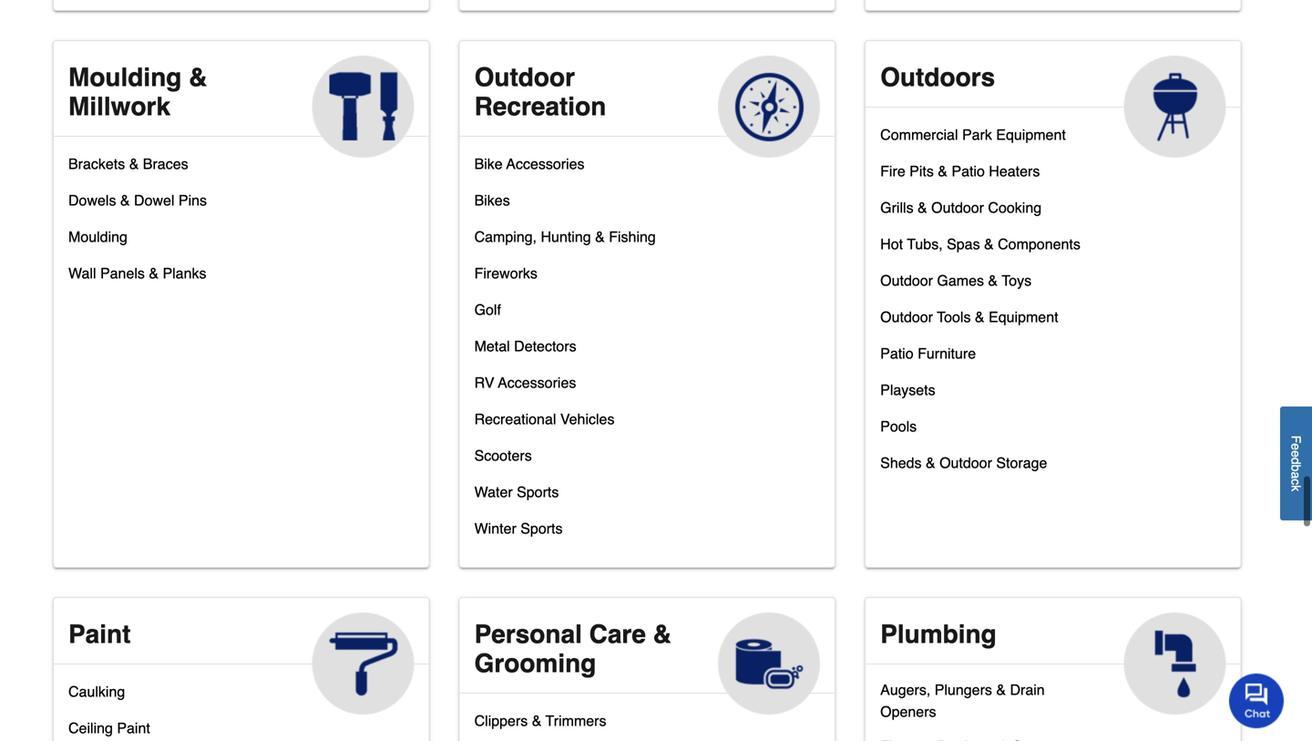 Task type: describe. For each thing, give the bounding box(es) containing it.
augers,
[[881, 681, 931, 698]]

grills & outdoor cooking
[[881, 199, 1042, 216]]

commercial
[[881, 126, 959, 143]]

paint inside "link"
[[117, 720, 150, 736]]

moulding & millwork link
[[54, 41, 429, 158]]

dowels & dowel pins link
[[68, 188, 207, 224]]

0 vertical spatial paint
[[68, 620, 131, 649]]

metal detectors link
[[475, 334, 577, 370]]

& left 'toys'
[[989, 272, 998, 289]]

bike accessories link
[[475, 151, 585, 188]]

fishing
[[609, 228, 656, 245]]

fire pits & patio heaters link
[[881, 159, 1040, 195]]

scooters link
[[475, 443, 532, 479]]

k
[[1289, 485, 1304, 491]]

outdoor games & toys
[[881, 272, 1032, 289]]

plumbing image
[[1125, 613, 1227, 715]]

1 e from the top
[[1289, 443, 1304, 450]]

winter sports link
[[475, 516, 563, 552]]

personal care & grooming image
[[718, 613, 821, 715]]

grills & outdoor cooking link
[[881, 195, 1042, 231]]

wall panels & planks link
[[68, 261, 206, 297]]

metal
[[475, 338, 510, 355]]

ceiling paint link
[[68, 716, 150, 741]]

bikes
[[475, 192, 510, 209]]

patio furniture link
[[881, 341, 976, 377]]

outdoor tools & equipment
[[881, 309, 1059, 325]]

playsets
[[881, 381, 936, 398]]

moulding & millwork image
[[312, 56, 414, 158]]

vehicles
[[560, 411, 615, 427]]

openers
[[881, 703, 937, 720]]

moulding & millwork
[[68, 63, 207, 121]]

panels
[[100, 265, 145, 282]]

outdoor inside grills & outdoor cooking "link"
[[932, 199, 984, 216]]

pools link
[[881, 414, 917, 450]]

moulding for moulding
[[68, 228, 128, 245]]

outdoor games & toys link
[[881, 268, 1032, 304]]

paint link
[[54, 598, 429, 715]]

commercial park equipment link
[[881, 122, 1066, 159]]

camping,
[[475, 228, 537, 245]]

clippers & trimmers link
[[475, 708, 607, 741]]

& right pits
[[938, 163, 948, 180]]

recreation
[[475, 92, 606, 121]]

planks
[[163, 265, 206, 282]]

personal care & grooming link
[[460, 598, 835, 715]]

outdoors
[[881, 63, 996, 92]]

tubs,
[[907, 236, 943, 252]]

f
[[1289, 435, 1304, 443]]

outdoor for recreation
[[475, 63, 575, 92]]

wall panels & planks
[[68, 265, 206, 282]]

plumbing link
[[866, 598, 1241, 715]]

caulking link
[[68, 679, 125, 716]]

& left braces
[[129, 155, 139, 172]]

sheds & outdoor storage
[[881, 454, 1048, 471]]

& right sheds
[[926, 454, 936, 471]]

outdoor tools & equipment link
[[881, 304, 1059, 341]]

1 horizontal spatial patio
[[952, 163, 985, 180]]

brackets & braces
[[68, 155, 188, 172]]

1 vertical spatial equipment
[[989, 309, 1059, 325]]

metal detectors
[[475, 338, 577, 355]]

camping, hunting & fishing
[[475, 228, 656, 245]]

d
[[1289, 457, 1304, 464]]

augers, plungers & drain openers link
[[881, 679, 1092, 734]]

caulking
[[68, 683, 125, 700]]

sheds & outdoor storage link
[[881, 450, 1048, 487]]

games
[[937, 272, 984, 289]]

f e e d b a c k
[[1289, 435, 1304, 491]]

ceiling
[[68, 720, 113, 736]]

storage
[[997, 454, 1048, 471]]

plungers
[[935, 681, 993, 698]]

golf
[[475, 301, 501, 318]]

hot tubs, spas & components
[[881, 236, 1081, 252]]

dowels
[[68, 192, 116, 209]]

braces
[[143, 155, 188, 172]]

& right grills
[[918, 199, 928, 216]]

paint image
[[312, 613, 414, 715]]

0 horizontal spatial patio
[[881, 345, 914, 362]]

2 e from the top
[[1289, 450, 1304, 457]]



Task type: locate. For each thing, give the bounding box(es) containing it.
e up b in the bottom of the page
[[1289, 450, 1304, 457]]

augers, plungers & drain openers
[[881, 681, 1045, 720]]

& inside moulding & millwork
[[189, 63, 207, 92]]

b
[[1289, 464, 1304, 472]]

tools
[[937, 309, 971, 325]]

c
[[1289, 479, 1304, 485]]

e
[[1289, 443, 1304, 450], [1289, 450, 1304, 457]]

spas
[[947, 236, 980, 252]]

fire
[[881, 163, 906, 180]]

rv accessories link
[[475, 370, 576, 407]]

patio
[[952, 163, 985, 180], [881, 345, 914, 362]]

bikes link
[[475, 188, 510, 224]]

& left planks
[[149, 265, 159, 282]]

& right care
[[653, 620, 672, 649]]

sports for winter sports
[[521, 520, 563, 537]]

pits
[[910, 163, 934, 180]]

detectors
[[514, 338, 577, 355]]

grills
[[881, 199, 914, 216]]

moulding
[[68, 63, 182, 92], [68, 228, 128, 245]]

trimmers
[[546, 712, 607, 729]]

water
[[475, 484, 513, 500]]

camping, hunting & fishing link
[[475, 224, 656, 261]]

dowels & dowel pins
[[68, 192, 207, 209]]

1 vertical spatial accessories
[[498, 374, 576, 391]]

outdoor left storage
[[940, 454, 993, 471]]

2 moulding from the top
[[68, 228, 128, 245]]

components
[[998, 236, 1081, 252]]

park
[[963, 126, 993, 143]]

bike
[[475, 155, 503, 172]]

outdoor recreation image
[[718, 56, 821, 158]]

& inside the personal care & grooming
[[653, 620, 672, 649]]

outdoors link
[[866, 41, 1241, 158]]

a
[[1289, 472, 1304, 479]]

sports up 'winter sports'
[[517, 484, 559, 500]]

1 vertical spatial patio
[[881, 345, 914, 362]]

hunting
[[541, 228, 591, 245]]

outdoor inside sheds & outdoor storage link
[[940, 454, 993, 471]]

0 vertical spatial moulding
[[68, 63, 182, 92]]

brackets & braces link
[[68, 151, 188, 188]]

outdoors image
[[1125, 56, 1227, 158]]

moulding inside moulding & millwork
[[68, 63, 182, 92]]

outdoor down fire pits & patio heaters link on the right top
[[932, 199, 984, 216]]

dowel
[[134, 192, 175, 209]]

& right 'spas'
[[985, 236, 994, 252]]

winter sports
[[475, 520, 563, 537]]

personal care & grooming
[[475, 620, 672, 678]]

& right clippers
[[532, 712, 542, 729]]

accessories right bike
[[507, 155, 585, 172]]

& left dowel
[[120, 192, 130, 209]]

fireworks
[[475, 265, 538, 282]]

paint up caulking
[[68, 620, 131, 649]]

pools
[[881, 418, 917, 435]]

care
[[589, 620, 646, 649]]

moulding for moulding & millwork
[[68, 63, 182, 92]]

& left fishing
[[595, 228, 605, 245]]

f e e d b a c k button
[[1281, 406, 1313, 520]]

accessories
[[507, 155, 585, 172], [498, 374, 576, 391]]

outdoor
[[475, 63, 575, 92], [932, 199, 984, 216], [881, 272, 933, 289], [881, 309, 933, 325], [940, 454, 993, 471]]

millwork
[[68, 92, 170, 121]]

clippers
[[475, 712, 528, 729]]

winter
[[475, 520, 517, 537]]

rv
[[475, 374, 495, 391]]

paint right "ceiling"
[[117, 720, 150, 736]]

outdoor inside the outdoor recreation
[[475, 63, 575, 92]]

accessories for rv accessories
[[498, 374, 576, 391]]

outdoor inside outdoor tools & equipment link
[[881, 309, 933, 325]]

fire pits & patio heaters
[[881, 163, 1040, 180]]

equipment down 'toys'
[[989, 309, 1059, 325]]

wall
[[68, 265, 96, 282]]

scooters
[[475, 447, 532, 464]]

moulding down dowels at the top of page
[[68, 228, 128, 245]]

commercial park equipment
[[881, 126, 1066, 143]]

drain
[[1010, 681, 1045, 698]]

outdoor down hot
[[881, 272, 933, 289]]

& right millwork at the left
[[189, 63, 207, 92]]

& left drain
[[997, 681, 1006, 698]]

outdoor for tools
[[881, 309, 933, 325]]

clippers & trimmers
[[475, 712, 607, 729]]

equipment up the heaters
[[997, 126, 1066, 143]]

chat invite button image
[[1230, 673, 1285, 728]]

recreational vehicles link
[[475, 407, 615, 443]]

moulding up the brackets & braces
[[68, 63, 182, 92]]

accessories down "metal detectors" link
[[498, 374, 576, 391]]

0 vertical spatial accessories
[[507, 155, 585, 172]]

sports down the water sports link at the left bottom of the page
[[521, 520, 563, 537]]

moulding link
[[68, 224, 128, 261]]

heaters
[[989, 163, 1040, 180]]

recreational vehicles
[[475, 411, 615, 427]]

hot tubs, spas & components link
[[881, 231, 1081, 268]]

hot
[[881, 236, 903, 252]]

outdoor up "patio furniture"
[[881, 309, 933, 325]]

outdoor up bike accessories
[[475, 63, 575, 92]]

rv accessories
[[475, 374, 576, 391]]

golf link
[[475, 297, 501, 334]]

patio up playsets
[[881, 345, 914, 362]]

equipment inside "link"
[[997, 126, 1066, 143]]

1 vertical spatial sports
[[521, 520, 563, 537]]

outdoor for games
[[881, 272, 933, 289]]

& inside 'augers, plungers & drain openers'
[[997, 681, 1006, 698]]

sports for water sports
[[517, 484, 559, 500]]

& right tools
[[975, 309, 985, 325]]

1 vertical spatial moulding
[[68, 228, 128, 245]]

sheds
[[881, 454, 922, 471]]

bike accessories
[[475, 155, 585, 172]]

&
[[189, 63, 207, 92], [129, 155, 139, 172], [938, 163, 948, 180], [120, 192, 130, 209], [918, 199, 928, 216], [595, 228, 605, 245], [985, 236, 994, 252], [149, 265, 159, 282], [989, 272, 998, 289], [975, 309, 985, 325], [926, 454, 936, 471], [653, 620, 672, 649], [997, 681, 1006, 698], [532, 712, 542, 729]]

patio furniture
[[881, 345, 976, 362]]

paint
[[68, 620, 131, 649], [117, 720, 150, 736]]

personal
[[475, 620, 582, 649]]

playsets link
[[881, 377, 936, 414]]

toys
[[1002, 272, 1032, 289]]

e up d
[[1289, 443, 1304, 450]]

1 vertical spatial paint
[[117, 720, 150, 736]]

water sports link
[[475, 479, 559, 516]]

0 vertical spatial equipment
[[997, 126, 1066, 143]]

recreational
[[475, 411, 556, 427]]

pins
[[179, 192, 207, 209]]

patio down commercial park equipment "link"
[[952, 163, 985, 180]]

outdoor recreation link
[[460, 41, 835, 158]]

outdoor recreation
[[475, 63, 606, 121]]

accessories for bike accessories
[[507, 155, 585, 172]]

grooming
[[475, 649, 596, 678]]

outdoor inside outdoor games & toys link
[[881, 272, 933, 289]]

0 vertical spatial sports
[[517, 484, 559, 500]]

0 vertical spatial patio
[[952, 163, 985, 180]]

1 moulding from the top
[[68, 63, 182, 92]]

plumbing
[[881, 620, 997, 649]]



Task type: vqa. For each thing, say whether or not it's contained in the screenshot.
Add to Cart link within 139 list item
no



